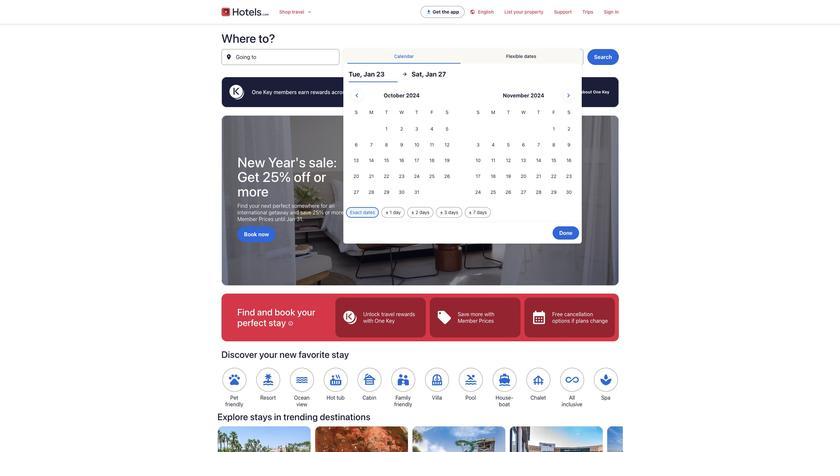 Task type: describe. For each thing, give the bounding box(es) containing it.
perfect inside find and book your perfect stay
[[237, 317, 267, 328]]

9 for first the 9 button from the left
[[401, 142, 404, 147]]

28 for second 28 button from the left
[[536, 189, 542, 195]]

international
[[237, 210, 267, 215]]

1 9 button from the left
[[394, 137, 410, 152]]

22 for 1st 22 button from left
[[384, 173, 390, 179]]

1 horizontal spatial 25%
[[313, 210, 324, 215]]

27 inside october 2024 element
[[354, 189, 359, 195]]

25 for the 25 button within the november 2024 "element"
[[491, 189, 497, 195]]

0 horizontal spatial 26 button
[[440, 169, 455, 184]]

± for ± 2 days
[[412, 209, 415, 215]]

0 horizontal spatial 25%
[[263, 168, 291, 185]]

0 horizontal spatial 4
[[431, 126, 434, 132]]

trailing image
[[307, 9, 312, 15]]

done
[[560, 230, 573, 236]]

2 28 button from the left
[[532, 185, 547, 200]]

learn
[[569, 89, 580, 94]]

shop
[[280, 9, 291, 15]]

1 vertical spatial or
[[325, 210, 330, 215]]

1 vertical spatial 10 button
[[471, 153, 486, 168]]

4 s from the left
[[568, 109, 571, 115]]

october 2024 element
[[349, 109, 455, 200]]

11 inside october 2024 element
[[430, 142, 434, 147]]

± for ± 3 days
[[440, 209, 443, 215]]

favorite
[[299, 349, 330, 360]]

all inclusive button
[[560, 368, 585, 408]]

flexible dates
[[507, 53, 537, 59]]

support
[[555, 9, 572, 15]]

sat,
[[412, 70, 424, 78]]

1 14 button from the left
[[364, 153, 379, 168]]

support link
[[549, 5, 578, 19]]

jan inside new year's sale: get 25% off or more find your next perfect somewhere for an international getaway and save 25% or more with member prices until jan 31.
[[287, 216, 295, 222]]

inclusive
[[562, 401, 583, 407]]

jan right -
[[380, 57, 388, 63]]

12 for 12 'button' within october 2024 element
[[445, 142, 450, 147]]

14 inside november 2024 "element"
[[537, 158, 542, 163]]

day
[[393, 209, 401, 215]]

new
[[280, 349, 297, 360]]

view
[[297, 401, 308, 407]]

21 inside october 2024 element
[[369, 173, 374, 179]]

spa
[[602, 395, 611, 401]]

12 for 12 'button' within november 2024 "element"
[[506, 158, 511, 163]]

15 inside november 2024 "element"
[[552, 158, 557, 163]]

shop travel
[[280, 9, 304, 15]]

2 button for november 2024
[[562, 121, 577, 136]]

21 button inside october 2024 element
[[364, 169, 379, 184]]

villa
[[432, 395, 442, 401]]

0 horizontal spatial 24
[[414, 173, 420, 179]]

1 28 button from the left
[[364, 185, 379, 200]]

0 horizontal spatial one
[[252, 89, 262, 95]]

resort
[[260, 395, 276, 401]]

18 inside october 2024 element
[[430, 158, 435, 163]]

english
[[478, 9, 494, 15]]

1 horizontal spatial 24 button
[[471, 185, 486, 200]]

ocean
[[294, 395, 310, 401]]

2 horizontal spatial and
[[403, 89, 412, 95]]

0 vertical spatial 18 button
[[425, 153, 440, 168]]

2024 for november 2024
[[531, 92, 545, 98]]

2 7 button from the left
[[532, 137, 547, 152]]

26 inside october 2024 element
[[445, 173, 450, 179]]

book
[[244, 231, 257, 237]]

2 29 button from the left
[[547, 185, 562, 200]]

19 button inside october 2024 element
[[440, 153, 455, 168]]

16 inside october 2024 element
[[400, 158, 405, 163]]

2 30 button from the left
[[562, 185, 577, 200]]

11 inside november 2024 "element"
[[492, 158, 496, 163]]

0 vertical spatial 5 button
[[440, 121, 455, 136]]

2 14 button from the left
[[532, 153, 547, 168]]

-
[[376, 57, 378, 63]]

28 for 1st 28 button from the left
[[369, 189, 375, 195]]

jan left -
[[358, 57, 367, 63]]

2024 for october 2024
[[406, 92, 420, 98]]

10 for the topmost 10 button
[[415, 142, 420, 147]]

destinations
[[320, 411, 371, 422]]

sign
[[604, 9, 614, 15]]

in inside dropdown button
[[615, 9, 619, 15]]

1 horizontal spatial 1
[[390, 209, 392, 215]]

23 inside tue, jan 23 button
[[377, 70, 385, 78]]

boat
[[500, 395, 514, 407]]

book now
[[244, 231, 269, 237]]

resort button
[[255, 368, 281, 401]]

1 22 button from the left
[[379, 169, 394, 184]]

7 inside november 2024 "element"
[[538, 142, 540, 147]]

plans
[[576, 318, 589, 324]]

23 inside october 2024 element
[[399, 173, 405, 179]]

0 horizontal spatial 11 button
[[425, 137, 440, 152]]

1 15 button from the left
[[379, 153, 394, 168]]

inside a bright image
[[222, 115, 619, 286]]

days for ± 7 days
[[477, 209, 487, 215]]

tub
[[337, 395, 345, 401]]

13 button inside october 2024 element
[[349, 153, 364, 168]]

if
[[572, 318, 575, 324]]

more inside save more with member prices
[[471, 311, 483, 317]]

your inside find and book your perfect stay
[[297, 307, 316, 318]]

where
[[222, 31, 256, 45]]

0 vertical spatial rewards
[[311, 89, 331, 95]]

chalet
[[531, 395, 547, 401]]

0 horizontal spatial key
[[263, 89, 273, 95]]

1 horizontal spatial 5 button
[[501, 137, 516, 152]]

13 button inside november 2024 "element"
[[516, 153, 532, 168]]

expedia,
[[350, 89, 371, 95]]

options
[[553, 318, 570, 324]]

getaway
[[269, 210, 289, 215]]

where to?
[[222, 31, 275, 45]]

discover
[[222, 349, 258, 360]]

2 16 button from the left
[[562, 153, 577, 168]]

1 7 button from the left
[[364, 137, 379, 152]]

0 vertical spatial or
[[314, 168, 326, 185]]

2 button for october 2024
[[394, 121, 410, 136]]

an
[[329, 203, 335, 209]]

m for october 2024
[[370, 109, 374, 115]]

unlock travel rewards with one key
[[363, 311, 415, 324]]

spa button
[[593, 368, 619, 401]]

done button
[[553, 226, 580, 240]]

3 inside november 2024 "element"
[[477, 142, 480, 147]]

0 vertical spatial 4 button
[[425, 121, 440, 136]]

16 inside november 2024 "element"
[[567, 158, 572, 163]]

pet
[[231, 395, 238, 401]]

pet friendly
[[225, 395, 244, 407]]

in inside new year's sale: get 25% off or more main content
[[274, 411, 282, 422]]

0 vertical spatial 24 button
[[410, 169, 425, 184]]

1 8 button from the left
[[379, 137, 394, 152]]

9 for 2nd the 9 button
[[568, 142, 571, 147]]

1 horizontal spatial get
[[433, 9, 441, 15]]

pool button
[[458, 368, 484, 401]]

previous month image
[[353, 91, 361, 99]]

list
[[505, 9, 513, 15]]

1 horizontal spatial more
[[332, 210, 344, 215]]

earn
[[298, 89, 309, 95]]

across
[[332, 89, 348, 95]]

23 inside november 2024 "element"
[[567, 173, 572, 179]]

cancellation
[[565, 311, 593, 317]]

1 horizontal spatial 3 button
[[471, 137, 486, 152]]

to?
[[259, 31, 275, 45]]

xsmall image
[[288, 321, 294, 326]]

explore stays in trending destinations
[[218, 411, 371, 422]]

1 horizontal spatial 2
[[416, 209, 419, 215]]

november 2024
[[503, 92, 545, 98]]

search button
[[588, 49, 619, 65]]

list your property
[[505, 9, 544, 15]]

26 inside november 2024 "element"
[[506, 189, 512, 195]]

exact
[[350, 209, 362, 215]]

31 button
[[410, 185, 425, 200]]

12 button inside november 2024 "element"
[[501, 153, 516, 168]]

get the app link
[[421, 6, 465, 18]]

1 vertical spatial 11 button
[[486, 153, 501, 168]]

sign in
[[604, 9, 619, 15]]

1 20 from the left
[[354, 173, 359, 179]]

hot tub button
[[323, 368, 349, 401]]

app
[[451, 9, 460, 15]]

your right 'list'
[[514, 9, 524, 15]]

25 button inside november 2024 "element"
[[486, 185, 501, 200]]

29 for 1st 29 button from the left
[[384, 189, 390, 195]]

free cancellation options if plans change
[[553, 311, 608, 324]]

search
[[595, 54, 613, 60]]

15 inside october 2024 element
[[384, 158, 389, 163]]

21 button inside november 2024 "element"
[[532, 169, 547, 184]]

f for november 2024
[[553, 109, 556, 115]]

1 vertical spatial 4 button
[[486, 137, 501, 152]]

6 for 2nd 6 button
[[523, 142, 525, 147]]

days for ± 3 days
[[449, 209, 459, 215]]

pet friendly button
[[222, 368, 247, 408]]

3 s from the left
[[477, 109, 480, 115]]

29 for 1st 29 button from right
[[551, 189, 557, 195]]

4 t from the left
[[538, 109, 541, 115]]

november
[[503, 92, 530, 98]]

jan inside button
[[426, 70, 437, 78]]

2 vertical spatial 3
[[445, 209, 447, 215]]

tue,
[[349, 70, 362, 78]]

3 inside october 2024 element
[[416, 126, 419, 132]]

one inside 'unlock travel rewards with one key'
[[375, 318, 385, 324]]

31.
[[297, 216, 304, 222]]

directional image
[[402, 71, 408, 77]]

find inside new year's sale: get 25% off or more find your next perfect somewhere for an international getaway and save 25% or more with member prices until jan 31.
[[237, 203, 248, 209]]

application inside new year's sale: get 25% off or more main content
[[349, 88, 577, 200]]

book
[[275, 307, 295, 318]]

0 vertical spatial 3 button
[[410, 121, 425, 136]]

find inside find and book your perfect stay
[[237, 307, 255, 318]]

villa button
[[424, 368, 450, 401]]

stay inside find and book your perfect stay
[[269, 317, 286, 328]]

next
[[261, 203, 271, 209]]

1 vertical spatial stay
[[332, 349, 349, 360]]

family
[[396, 395, 411, 401]]

find and book your perfect stay
[[237, 307, 316, 328]]

2 s from the left
[[446, 109, 449, 115]]

member inside save more with member prices
[[458, 318, 478, 324]]

sale:
[[309, 154, 337, 170]]

1 30 button from the left
[[394, 185, 410, 200]]

family friendly
[[395, 395, 413, 407]]

the
[[442, 9, 450, 15]]

hotels logo image
[[222, 7, 269, 17]]

book now link
[[237, 226, 276, 242]]

m for november 2024
[[492, 109, 496, 115]]

± 7 days
[[469, 209, 487, 215]]

0 horizontal spatial 17 button
[[410, 153, 425, 168]]

calendar link
[[348, 49, 461, 64]]

1 horizontal spatial 18 button
[[486, 169, 501, 184]]

save more with member prices
[[458, 311, 495, 324]]

exact dates
[[350, 209, 375, 215]]

tue, jan 23 button
[[349, 66, 398, 82]]

property
[[525, 9, 544, 15]]

1 6 button from the left
[[349, 137, 364, 152]]

w for november
[[522, 109, 526, 115]]

somewhere
[[292, 203, 320, 209]]

all
[[570, 395, 576, 401]]

± 3 days
[[440, 209, 459, 215]]

vrbo
[[413, 89, 425, 95]]

2 for october 2024
[[401, 126, 403, 132]]

0 vertical spatial more
[[237, 183, 269, 200]]

2 23 button from the left
[[562, 169, 577, 184]]

and inside new year's sale: get 25% off or more find your next perfect somewhere for an international getaway and save 25% or more with member prices until jan 31.
[[290, 210, 299, 215]]

1 s from the left
[[355, 109, 358, 115]]

tab list inside new year's sale: get 25% off or more main content
[[344, 49, 582, 64]]

2 out of 3 element
[[430, 298, 521, 338]]

2 for november 2024
[[568, 126, 571, 132]]

5 inside november 2024 "element"
[[507, 142, 510, 147]]

1 horizontal spatial 17 button
[[471, 169, 486, 184]]



Task type: vqa. For each thing, say whether or not it's contained in the screenshot.
with to the middle
yes



Task type: locate. For each thing, give the bounding box(es) containing it.
save
[[300, 210, 311, 215]]

w inside november 2024 "element"
[[522, 109, 526, 115]]

w down the october 2024
[[400, 109, 404, 115]]

2 horizontal spatial with
[[485, 311, 495, 317]]

travel left trailing icon
[[292, 9, 304, 15]]

3 days from the left
[[477, 209, 487, 215]]

1 horizontal spatial 13
[[522, 158, 527, 163]]

12 button
[[440, 137, 455, 152], [501, 153, 516, 168]]

2 find from the top
[[237, 307, 255, 318]]

14
[[369, 158, 374, 163], [537, 158, 542, 163]]

0 horizontal spatial rewards
[[311, 89, 331, 95]]

2 1 button from the left
[[547, 121, 562, 136]]

0 vertical spatial 10 button
[[410, 137, 425, 152]]

new
[[237, 154, 265, 170]]

2 22 button from the left
[[547, 169, 562, 184]]

f inside november 2024 "element"
[[553, 109, 556, 115]]

0 vertical spatial 12 button
[[440, 137, 455, 152]]

2 21 from the left
[[537, 173, 542, 179]]

1 button for november 2024
[[547, 121, 562, 136]]

one right about
[[594, 89, 602, 94]]

days left the ± 7 days
[[449, 209, 459, 215]]

0 vertical spatial get
[[433, 9, 441, 15]]

8 for 1st 8 button from the left
[[385, 142, 388, 147]]

t down november 2024 at the right top of the page
[[538, 109, 541, 115]]

12 inside november 2024 "element"
[[506, 158, 511, 163]]

ocean view
[[294, 395, 310, 407]]

4 ± from the left
[[469, 209, 472, 215]]

5 inside october 2024 element
[[446, 126, 449, 132]]

0 vertical spatial perfect
[[273, 203, 290, 209]]

20 inside "element"
[[521, 173, 527, 179]]

member
[[237, 216, 257, 222], [458, 318, 478, 324]]

28 inside october 2024 element
[[369, 189, 375, 195]]

1 w from the left
[[400, 109, 404, 115]]

prices inside new year's sale: get 25% off or more find your next perfect somewhere for an international getaway and save 25% or more with member prices until jan 31.
[[259, 216, 274, 222]]

1 vertical spatial more
[[332, 210, 344, 215]]

24 up the ± 7 days
[[476, 189, 481, 195]]

3 t from the left
[[507, 109, 510, 115]]

1 find from the top
[[237, 203, 248, 209]]

hotels.com,
[[372, 89, 402, 95]]

2 30 from the left
[[567, 189, 572, 195]]

1 horizontal spatial days
[[449, 209, 459, 215]]

6
[[355, 142, 358, 147], [523, 142, 525, 147]]

10 inside october 2024 element
[[415, 142, 420, 147]]

25 button up 31 button
[[425, 169, 440, 184]]

3 button
[[410, 121, 425, 136], [471, 137, 486, 152]]

house­ boat
[[496, 395, 514, 407]]

1 15 from the left
[[384, 158, 389, 163]]

25 inside october 2024 element
[[430, 173, 435, 179]]

next month image
[[565, 91, 573, 99]]

20
[[354, 173, 359, 179], [521, 173, 527, 179]]

12 inside october 2024 element
[[445, 142, 450, 147]]

and left book
[[257, 307, 273, 318]]

2 horizontal spatial days
[[477, 209, 487, 215]]

2 6 button from the left
[[516, 137, 532, 152]]

1 out of 3 element
[[336, 298, 426, 338]]

jan right tue,
[[364, 70, 375, 78]]

travel inside 'unlock travel rewards with one key'
[[382, 311, 395, 317]]

prices inside save more with member prices
[[479, 318, 494, 324]]

2 9 from the left
[[568, 142, 571, 147]]

in right stays
[[274, 411, 282, 422]]

2 20 from the left
[[521, 173, 527, 179]]

stay left xsmall icon
[[269, 317, 286, 328]]

0 vertical spatial 12
[[445, 142, 450, 147]]

travel for shop
[[292, 9, 304, 15]]

1 horizontal spatial member
[[458, 318, 478, 324]]

f
[[431, 109, 434, 115], [553, 109, 556, 115]]

1 horizontal spatial 28
[[536, 189, 542, 195]]

2 13 from the left
[[522, 158, 527, 163]]

members
[[274, 89, 297, 95]]

tab list
[[344, 49, 582, 64]]

9 inside october 2024 element
[[401, 142, 404, 147]]

2024 right november
[[531, 92, 545, 98]]

2 2024 from the left
[[531, 92, 545, 98]]

1 vertical spatial 12
[[506, 158, 511, 163]]

24 button up 31
[[410, 169, 425, 184]]

change
[[590, 318, 608, 324]]

travel right unlock
[[382, 311, 395, 317]]

1 2024 from the left
[[406, 92, 420, 98]]

1 9 from the left
[[401, 142, 404, 147]]

0 horizontal spatial 3 button
[[410, 121, 425, 136]]

application containing october 2024
[[349, 88, 577, 200]]

1 friendly from the left
[[225, 401, 244, 407]]

2 22 from the left
[[552, 173, 557, 179]]

your inside new year's sale: get 25% off or more find your next perfect somewhere for an international getaway and save 25% or more with member prices until jan 31.
[[249, 203, 260, 209]]

0 horizontal spatial 15
[[384, 158, 389, 163]]

2 t from the left
[[416, 109, 419, 115]]

20 button
[[349, 169, 364, 184], [516, 169, 532, 184]]

21
[[369, 173, 374, 179], [537, 173, 542, 179]]

friendly for pet
[[225, 401, 244, 407]]

25 button up the ± 7 days
[[486, 185, 501, 200]]

house­ boat button
[[492, 368, 518, 408]]

more
[[237, 183, 269, 200], [332, 210, 344, 215], [471, 311, 483, 317]]

27
[[390, 57, 396, 63], [439, 70, 446, 78], [354, 189, 359, 195], [521, 189, 527, 195]]

and left vrbo
[[403, 89, 412, 95]]

1 2 button from the left
[[394, 121, 410, 136]]

0 vertical spatial 25%
[[263, 168, 291, 185]]

t down october
[[385, 109, 388, 115]]

trips
[[583, 9, 594, 15]]

1 horizontal spatial 12
[[506, 158, 511, 163]]

31
[[415, 189, 420, 195]]

± for ± 1 day
[[386, 209, 389, 215]]

24
[[414, 173, 420, 179], [476, 189, 481, 195]]

learn about one key link
[[567, 87, 611, 97]]

2 8 button from the left
[[547, 137, 562, 152]]

2 13 button from the left
[[516, 153, 532, 168]]

2 w from the left
[[522, 109, 526, 115]]

0 horizontal spatial 28 button
[[364, 185, 379, 200]]

travel inside dropdown button
[[292, 9, 304, 15]]

0 horizontal spatial 12
[[445, 142, 450, 147]]

1 13 from the left
[[354, 158, 359, 163]]

your left new
[[260, 349, 278, 360]]

30 inside october 2024 element
[[399, 189, 405, 195]]

1 horizontal spatial 29 button
[[547, 185, 562, 200]]

0 horizontal spatial m
[[370, 109, 374, 115]]

get the app
[[433, 9, 460, 15]]

1 1 button from the left
[[379, 121, 394, 136]]

jan left 31. in the top of the page
[[287, 216, 295, 222]]

27 inside november 2024 "element"
[[521, 189, 527, 195]]

1 horizontal spatial 30 button
[[562, 185, 577, 200]]

2 days from the left
[[449, 209, 459, 215]]

3 out of 3 element
[[525, 298, 615, 338]]

2 27 button from the left
[[516, 185, 532, 200]]

1 horizontal spatial 4
[[492, 142, 495, 147]]

2 m from the left
[[492, 109, 496, 115]]

19 inside november 2024 "element"
[[506, 173, 511, 179]]

2 2 button from the left
[[562, 121, 577, 136]]

30 for 1st 30 button from right
[[567, 189, 572, 195]]

10
[[415, 142, 420, 147], [476, 158, 481, 163]]

1 vertical spatial with
[[485, 311, 495, 317]]

1 28 from the left
[[369, 189, 375, 195]]

1 27 button from the left
[[349, 185, 364, 200]]

22 for second 22 button from left
[[552, 173, 557, 179]]

0 vertical spatial 4
[[431, 126, 434, 132]]

more up the next
[[237, 183, 269, 200]]

2 horizontal spatial 7
[[538, 142, 540, 147]]

perfect inside new year's sale: get 25% off or more find your next perfect somewhere for an international getaway and save 25% or more with member prices until jan 31.
[[273, 203, 290, 209]]

s
[[355, 109, 358, 115], [446, 109, 449, 115], [477, 109, 480, 115], [568, 109, 571, 115]]

17 inside november 2024 "element"
[[476, 173, 481, 179]]

1 vertical spatial and
[[290, 210, 299, 215]]

until
[[275, 216, 285, 222]]

14 inside october 2024 element
[[369, 158, 374, 163]]

your up international
[[249, 203, 260, 209]]

30 for first 30 button from the left
[[399, 189, 405, 195]]

2 15 from the left
[[552, 158, 557, 163]]

1 horizontal spatial 8 button
[[547, 137, 562, 152]]

22 inside november 2024 "element"
[[552, 173, 557, 179]]

new year's sale: get 25% off or more main content
[[0, 24, 841, 452]]

member inside new year's sale: get 25% off or more find your next perfect somewhere for an international getaway and save 25% or more with member prices until jan 31.
[[237, 216, 257, 222]]

friendly down family
[[395, 401, 413, 407]]

0 horizontal spatial with
[[345, 210, 355, 215]]

now
[[258, 231, 269, 237]]

key
[[263, 89, 273, 95], [603, 89, 610, 94], [386, 318, 395, 324]]

with inside new year's sale: get 25% off or more find your next perfect somewhere for an international getaway and save 25% or more with member prices until jan 31.
[[345, 210, 355, 215]]

0 vertical spatial 17
[[415, 158, 420, 163]]

1 vertical spatial 5 button
[[501, 137, 516, 152]]

t down november
[[507, 109, 510, 115]]

17 button
[[410, 153, 425, 168], [471, 169, 486, 184]]

22 inside october 2024 element
[[384, 173, 390, 179]]

12 button inside october 2024 element
[[440, 137, 455, 152]]

october 2024
[[384, 92, 420, 98]]

0 horizontal spatial 25 button
[[425, 169, 440, 184]]

jan right sat,
[[426, 70, 437, 78]]

0 horizontal spatial 7 button
[[364, 137, 379, 152]]

crawfish etouffe is delicious at acme in metairie. image
[[315, 426, 409, 452]]

2 15 button from the left
[[547, 153, 562, 168]]

0 horizontal spatial 9
[[401, 142, 404, 147]]

0 horizontal spatial prices
[[259, 216, 274, 222]]

0 horizontal spatial 8
[[385, 142, 388, 147]]

19 button
[[440, 153, 455, 168], [501, 169, 516, 184]]

0 horizontal spatial travel
[[292, 9, 304, 15]]

0 horizontal spatial 10 button
[[410, 137, 425, 152]]

0 horizontal spatial 24 button
[[410, 169, 425, 184]]

21 button
[[364, 169, 379, 184], [532, 169, 547, 184]]

2 9 button from the left
[[562, 137, 577, 152]]

0 horizontal spatial 15 button
[[379, 153, 394, 168]]

1 vertical spatial 26 button
[[501, 185, 516, 200]]

23 inside jan 23 - jan 27 "button"
[[368, 57, 375, 63]]

with inside 'unlock travel rewards with one key'
[[363, 318, 373, 324]]

1 horizontal spatial 15
[[552, 158, 557, 163]]

tab list containing calendar
[[344, 49, 582, 64]]

2 21 button from the left
[[532, 169, 547, 184]]

member down save
[[458, 318, 478, 324]]

1 vertical spatial 25 button
[[486, 185, 501, 200]]

key inside 'unlock travel rewards with one key'
[[386, 318, 395, 324]]

1 8 from the left
[[385, 142, 388, 147]]

m inside october 2024 element
[[370, 109, 374, 115]]

and inside find and book your perfect stay
[[257, 307, 273, 318]]

0 horizontal spatial and
[[257, 307, 273, 318]]

2 button
[[394, 121, 410, 136], [562, 121, 577, 136]]

± right the ± 3 days
[[469, 209, 472, 215]]

trips link
[[578, 5, 599, 19]]

10 for the bottom 10 button
[[476, 158, 481, 163]]

1 t from the left
[[385, 109, 388, 115]]

0 vertical spatial 19 button
[[440, 153, 455, 168]]

trending
[[284, 411, 318, 422]]

days
[[420, 209, 430, 215], [449, 209, 459, 215], [477, 209, 487, 215]]

jan 23 - jan 27
[[358, 57, 396, 63]]

1 horizontal spatial 23 button
[[562, 169, 577, 184]]

4 button
[[425, 121, 440, 136], [486, 137, 501, 152]]

1 21 from the left
[[369, 173, 374, 179]]

0 horizontal spatial 30 button
[[394, 185, 410, 200]]

0 vertical spatial 3
[[416, 126, 419, 132]]

save
[[458, 311, 470, 317]]

dates right flexible
[[525, 53, 537, 59]]

17 inside october 2024 element
[[415, 158, 420, 163]]

0 vertical spatial in
[[615, 9, 619, 15]]

23 button
[[394, 169, 410, 184], [562, 169, 577, 184]]

2
[[401, 126, 403, 132], [568, 126, 571, 132], [416, 209, 419, 215]]

16
[[400, 158, 405, 163], [567, 158, 572, 163]]

2024 right october
[[406, 92, 420, 98]]

1 horizontal spatial 7
[[473, 209, 476, 215]]

0 horizontal spatial 18 button
[[425, 153, 440, 168]]

days right the ± 3 days
[[477, 209, 487, 215]]

2 horizontal spatial 1
[[553, 126, 555, 132]]

2 f from the left
[[553, 109, 556, 115]]

15 button
[[379, 153, 394, 168], [547, 153, 562, 168]]

1 horizontal spatial 25 button
[[486, 185, 501, 200]]

hot
[[327, 395, 336, 401]]

6 for first 6 button from left
[[355, 142, 358, 147]]

2 button inside "element"
[[562, 121, 577, 136]]

or right off
[[314, 168, 326, 185]]

21 inside november 2024 "element"
[[537, 173, 542, 179]]

1
[[386, 126, 388, 132], [553, 126, 555, 132], [390, 209, 392, 215]]

24 up 31
[[414, 173, 420, 179]]

1 vertical spatial 18
[[491, 173, 496, 179]]

1 13 button from the left
[[349, 153, 364, 168]]

25 for the 25 button inside october 2024 element
[[430, 173, 435, 179]]

19 inside october 2024 element
[[445, 158, 450, 163]]

0 horizontal spatial 16 button
[[394, 153, 410, 168]]

w for october
[[400, 109, 404, 115]]

2 ± from the left
[[412, 209, 415, 215]]

2 14 from the left
[[537, 158, 542, 163]]

1 21 button from the left
[[364, 169, 379, 184]]

0 horizontal spatial 10
[[415, 142, 420, 147]]

hot tub
[[327, 395, 345, 401]]

28 inside november 2024 "element"
[[536, 189, 542, 195]]

friendly for family
[[395, 401, 413, 407]]

1 vertical spatial perfect
[[237, 317, 267, 328]]

in right sign
[[615, 9, 619, 15]]

25
[[430, 173, 435, 179], [491, 189, 497, 195]]

friendly down the pet
[[225, 401, 244, 407]]

1 horizontal spatial 14
[[537, 158, 542, 163]]

m
[[370, 109, 374, 115], [492, 109, 496, 115]]

1 for october 2024
[[386, 126, 388, 132]]

1 16 from the left
[[400, 158, 405, 163]]

2 20 button from the left
[[516, 169, 532, 184]]

w inside october 2024 element
[[400, 109, 404, 115]]

9 inside november 2024 "element"
[[568, 142, 571, 147]]

2024
[[406, 92, 420, 98], [531, 92, 545, 98]]

key inside "link"
[[603, 89, 610, 94]]

rewards inside 'unlock travel rewards with one key'
[[396, 311, 415, 317]]

one left members
[[252, 89, 262, 95]]

8 for second 8 button from the left
[[553, 142, 556, 147]]

14 button
[[364, 153, 379, 168], [532, 153, 547, 168]]

1 horizontal spatial f
[[553, 109, 556, 115]]

days down 31 button
[[420, 209, 430, 215]]

1 vertical spatial 17
[[476, 173, 481, 179]]

1 horizontal spatial 4 button
[[486, 137, 501, 152]]

1 vertical spatial rewards
[[396, 311, 415, 317]]

0 horizontal spatial days
[[420, 209, 430, 215]]

1 button for october 2024
[[379, 121, 394, 136]]

0 horizontal spatial 1
[[386, 126, 388, 132]]

1 ± from the left
[[386, 209, 389, 215]]

1 vertical spatial get
[[237, 168, 260, 185]]

one key members earn rewards across expedia, hotels.com, and vrbo
[[252, 89, 425, 95]]

0 horizontal spatial 29
[[384, 189, 390, 195]]

with inside save more with member prices
[[485, 311, 495, 317]]

1 6 from the left
[[355, 142, 358, 147]]

get inside new year's sale: get 25% off or more find your next perfect somewhere for an international getaway and save 25% or more with member prices until jan 31.
[[237, 168, 260, 185]]

member down international
[[237, 216, 257, 222]]

24 button up the ± 7 days
[[471, 185, 486, 200]]

1 horizontal spatial 10 button
[[471, 153, 486, 168]]

2 friendly from the left
[[395, 401, 413, 407]]

30
[[399, 189, 405, 195], [567, 189, 572, 195]]

13 inside november 2024 "element"
[[522, 158, 527, 163]]

tue, jan 23
[[349, 70, 385, 78]]

2 28 from the left
[[536, 189, 542, 195]]

0 horizontal spatial 14 button
[[364, 153, 379, 168]]

and
[[403, 89, 412, 95], [290, 210, 299, 215], [257, 307, 273, 318]]

2 8 from the left
[[553, 142, 556, 147]]

t down vrbo
[[416, 109, 419, 115]]

perfect
[[273, 203, 290, 209], [237, 317, 267, 328]]

1 29 from the left
[[384, 189, 390, 195]]

19 button inside november 2024 "element"
[[501, 169, 516, 184]]

1 vertical spatial 19 button
[[501, 169, 516, 184]]

1 horizontal spatial 10
[[476, 158, 481, 163]]

0 horizontal spatial 30
[[399, 189, 405, 195]]

1 horizontal spatial in
[[615, 9, 619, 15]]

0 horizontal spatial 26
[[445, 173, 450, 179]]

± right ± 2 days
[[440, 209, 443, 215]]

small image
[[470, 9, 478, 15]]

1 horizontal spatial dates
[[525, 53, 537, 59]]

f for october 2024
[[431, 109, 434, 115]]

11 button
[[425, 137, 440, 152], [486, 153, 501, 168]]

1 23 button from the left
[[394, 169, 410, 184]]

1 20 button from the left
[[349, 169, 364, 184]]

7 inside october 2024 element
[[370, 142, 373, 147]]

1 vertical spatial 24 button
[[471, 185, 486, 200]]

30 button
[[394, 185, 410, 200], [562, 185, 577, 200]]

6 inside october 2024 element
[[355, 142, 358, 147]]

1 horizontal spatial 3
[[445, 209, 447, 215]]

13
[[354, 158, 359, 163], [522, 158, 527, 163]]

1 days from the left
[[420, 209, 430, 215]]

8 inside october 2024 element
[[385, 142, 388, 147]]

stays
[[250, 411, 272, 422]]

dates right exact
[[363, 209, 375, 215]]

9 button
[[394, 137, 410, 152], [562, 137, 577, 152]]

± for ± 7 days
[[469, 209, 472, 215]]

and up 31. in the top of the page
[[290, 210, 299, 215]]

cabin button
[[357, 368, 383, 401]]

0 horizontal spatial f
[[431, 109, 434, 115]]

application
[[349, 88, 577, 200]]

travel
[[292, 9, 304, 15], [382, 311, 395, 317]]

25 button inside october 2024 element
[[425, 169, 440, 184]]

18 inside november 2024 "element"
[[491, 173, 496, 179]]

30 inside november 2024 "element"
[[567, 189, 572, 195]]

november 2024 element
[[471, 109, 577, 200]]

2 29 from the left
[[551, 189, 557, 195]]

27 inside button
[[439, 70, 446, 78]]

1 horizontal spatial m
[[492, 109, 496, 115]]

8 inside november 2024 "element"
[[553, 142, 556, 147]]

1 22 from the left
[[384, 173, 390, 179]]

13 button
[[349, 153, 364, 168], [516, 153, 532, 168]]

0 horizontal spatial 18
[[430, 158, 435, 163]]

29 inside october 2024 element
[[384, 189, 390, 195]]

1 for november 2024
[[553, 126, 555, 132]]

1 f from the left
[[431, 109, 434, 115]]

0 horizontal spatial 1 button
[[379, 121, 394, 136]]

13 inside october 2024 element
[[354, 158, 359, 163]]

0 horizontal spatial 13 button
[[349, 153, 364, 168]]

0 vertical spatial stay
[[269, 317, 286, 328]]

1 horizontal spatial 7 button
[[532, 137, 547, 152]]

1 horizontal spatial rewards
[[396, 311, 415, 317]]

27 inside "button"
[[390, 57, 396, 63]]

24 inside "element"
[[476, 189, 481, 195]]

2 vertical spatial with
[[363, 318, 373, 324]]

0 horizontal spatial w
[[400, 109, 404, 115]]

25% down 'for'
[[313, 210, 324, 215]]

0 horizontal spatial more
[[237, 183, 269, 200]]

one inside "link"
[[594, 89, 602, 94]]

t
[[385, 109, 388, 115], [416, 109, 419, 115], [507, 109, 510, 115], [538, 109, 541, 115]]

all inclusive
[[562, 395, 583, 407]]

4 inside "element"
[[492, 142, 495, 147]]

± left day
[[386, 209, 389, 215]]

jan inside button
[[364, 70, 375, 78]]

travel for unlock
[[382, 311, 395, 317]]

1 29 button from the left
[[379, 185, 394, 200]]

1 16 button from the left
[[394, 153, 410, 168]]

dates for flexible dates
[[525, 53, 537, 59]]

shop travel button
[[274, 5, 318, 19]]

1 30 from the left
[[399, 189, 405, 195]]

1 horizontal spatial 20 button
[[516, 169, 532, 184]]

discover your new favorite stay
[[222, 349, 349, 360]]

download the app button image
[[426, 9, 432, 15]]

w down november 2024 at the right top of the page
[[522, 109, 526, 115]]

2 16 from the left
[[567, 158, 572, 163]]

more right save
[[471, 311, 483, 317]]

0 vertical spatial with
[[345, 210, 355, 215]]

dates for exact dates
[[363, 209, 375, 215]]

your right book
[[297, 307, 316, 318]]

days for ± 2 days
[[420, 209, 430, 215]]

1 vertical spatial travel
[[382, 311, 395, 317]]

m inside "element"
[[492, 109, 496, 115]]

more down an
[[332, 210, 344, 215]]

25 inside november 2024 "element"
[[491, 189, 497, 195]]

sign in button
[[599, 5, 625, 19]]

25% left off
[[263, 168, 291, 185]]

1 inside november 2024 "element"
[[553, 126, 555, 132]]

29
[[384, 189, 390, 195], [551, 189, 557, 195]]

cabin
[[363, 395, 377, 401]]

or down 'for'
[[325, 210, 330, 215]]

29 inside november 2024 "element"
[[551, 189, 557, 195]]

± right day
[[412, 209, 415, 215]]

1 vertical spatial prices
[[479, 318, 494, 324]]

2 6 from the left
[[523, 142, 525, 147]]

1 14 from the left
[[369, 158, 374, 163]]

1 m from the left
[[370, 109, 374, 115]]

w
[[400, 109, 404, 115], [522, 109, 526, 115]]

0 vertical spatial and
[[403, 89, 412, 95]]

3 ± from the left
[[440, 209, 443, 215]]

one down unlock
[[375, 318, 385, 324]]

0 vertical spatial 17 button
[[410, 153, 425, 168]]

stay right favorite
[[332, 349, 349, 360]]

family friendly button
[[391, 368, 416, 408]]

0 vertical spatial 5
[[446, 126, 449, 132]]

1 inside october 2024 element
[[386, 126, 388, 132]]



